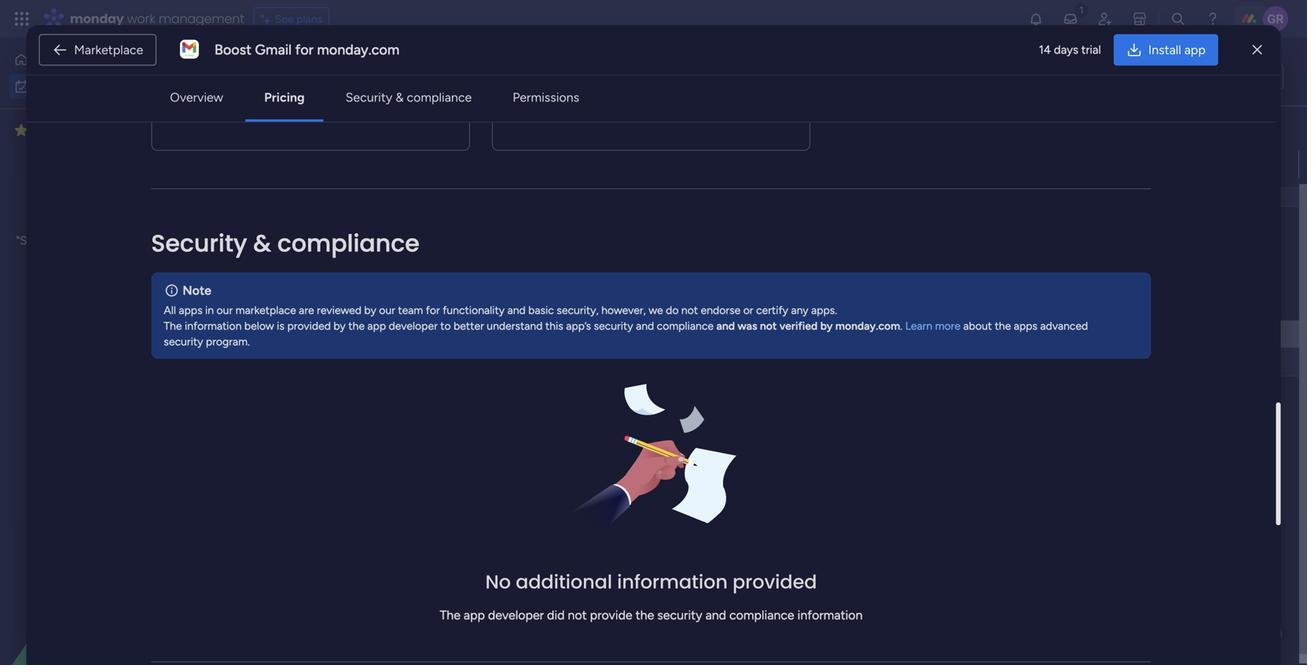 Task type: vqa. For each thing, say whether or not it's contained in the screenshot.
first Workspace icon from the left
no



Task type: describe. For each thing, give the bounding box(es) containing it.
project for project management
[[798, 329, 833, 343]]

with for unlimited
[[584, 83, 609, 98]]

advanced
[[1040, 319, 1088, 333]]

app's
[[566, 319, 591, 333]]

pricing button
[[252, 82, 317, 113]]

was
[[738, 319, 757, 333]]

security inside 'about the apps advanced security program.'
[[164, 335, 203, 348]]

0 horizontal spatial by
[[334, 319, 346, 333]]

do inside all apps in our marketplace are reviewed by our team for functionality and basic security, however, we do not endorse or certify any apps. the information below is provided by the app developer to better understand this app's security and compliance and was not verified by monday.com . learn more
[[666, 304, 679, 317]]

2 horizontal spatial not
[[760, 319, 777, 333]]

about
[[964, 319, 992, 333]]

that
[[119, 234, 140, 248]]

to inside use this app with up to 50 different users from your account
[[289, 83, 301, 98]]

marketplace
[[74, 42, 143, 57]]

all
[[164, 304, 176, 317]]

no additional information provided
[[485, 569, 817, 596]]

v2 star 2 image
[[15, 121, 27, 140]]

marketplace button
[[39, 34, 157, 66]]

50
[[304, 83, 319, 98]]

unlimited
[[612, 83, 664, 98]]

the inside 'about the apps advanced security program.'
[[995, 319, 1011, 333]]

1 vertical spatial security
[[151, 227, 247, 260]]

group
[[700, 296, 731, 309]]

see plans
[[275, 12, 322, 26]]

/ for today
[[312, 239, 320, 259]]

today
[[264, 239, 309, 259]]

from inside use this app with unlimited number of users from your account
[[762, 83, 789, 98]]

the inside all apps in our marketplace are reviewed by our team for functionality and basic security, however, we do not endorse or certify any apps. the information below is provided by the app developer to better understand this app's security and compliance and was not verified by monday.com . learn more
[[348, 319, 365, 333]]

app inside button
[[1185, 42, 1206, 57]]

boost gmail for monday.com
[[214, 41, 400, 58]]

note alert
[[151, 273, 1151, 359]]

monday
[[70, 10, 124, 28]]

2 add from the top
[[266, 356, 286, 369]]

& inside button
[[396, 90, 404, 105]]

2 horizontal spatial security
[[657, 608, 703, 623]]

search everything image
[[1171, 11, 1186, 27]]

do inside button
[[1247, 70, 1260, 84]]

compliance inside button
[[407, 90, 472, 105]]

plans
[[296, 12, 322, 26]]

team
[[398, 304, 423, 317]]

favorites button
[[11, 117, 153, 144]]

provide
[[590, 608, 633, 623]]

provided inside all apps in our marketplace are reviewed by our team for functionality and basic security, however, we do not endorse or certify any apps. the information below is provided by the app developer to better understand this app's security and compliance and was not verified by monday.com . learn more
[[287, 319, 331, 333]]

.
[[900, 319, 903, 333]]

application logo image
[[177, 37, 202, 63]]

2 horizontal spatial by
[[821, 319, 833, 333]]

dapulse x slim image
[[1253, 40, 1262, 59]]

1 + add item from the top
[[256, 186, 311, 200]]

monday.com inside all apps in our marketplace are reviewed by our team for functionality and basic security, however, we do not endorse or certify any apps. the information below is provided by the app developer to better understand this app's security and compliance and was not verified by monday.com . learn more
[[836, 319, 900, 333]]

monday work management
[[70, 10, 244, 28]]

endorse
[[701, 304, 741, 317]]

see plans button
[[254, 7, 330, 31]]

security & compliance button
[[333, 82, 484, 113]]

list
[[1262, 70, 1277, 84]]

1 image
[[1075, 1, 1089, 18]]

this for account
[[536, 83, 557, 98]]

0
[[323, 243, 330, 257]]

hide done items
[[475, 130, 556, 143]]

2 + add item from the top
[[256, 356, 311, 369]]

0 vertical spatial item
[[289, 186, 311, 200]]

select product image
[[14, 11, 30, 27]]

days
[[1054, 43, 1079, 57]]

this
[[264, 296, 293, 316]]

2 + from the top
[[256, 356, 263, 369]]

install app button
[[1114, 34, 1218, 66]]

certify
[[756, 304, 789, 317]]

the inside all apps in our marketplace are reviewed by our team for functionality and basic security, however, we do not endorse or certify any apps. the information below is provided by the app developer to better understand this app's security and compliance and was not verified by monday.com . learn more
[[164, 319, 182, 333]]

number
[[667, 83, 711, 98]]

understand
[[487, 319, 543, 333]]

notifications image
[[1028, 11, 1044, 27]]

1 horizontal spatial developer
[[488, 608, 544, 623]]

can
[[165, 234, 184, 248]]

management
[[159, 10, 244, 28]]

apps inside 'about the apps advanced security program.'
[[1014, 319, 1038, 333]]

permissions
[[513, 90, 579, 105]]

overdue /
[[264, 126, 340, 146]]

1 horizontal spatial information
[[617, 569, 728, 596]]

to do list button
[[1203, 64, 1284, 90]]

however,
[[601, 304, 646, 317]]

are
[[299, 304, 314, 317]]

this week / 1 item
[[264, 296, 377, 316]]

in
[[205, 304, 214, 317]]

gmail
[[255, 41, 292, 58]]

of
[[714, 83, 726, 98]]

1 vertical spatial security & compliance
[[151, 227, 420, 260]]

14 days trial
[[1039, 43, 1101, 57]]

security inside all apps in our marketplace are reviewed by our team for functionality and basic security, however, we do not endorse or certify any apps. the information below is provided by the app developer to better understand this app's security and compliance and was not verified by monday.com . learn more
[[594, 319, 633, 333]]

to-
[[675, 330, 691, 342]]

boost
[[214, 41, 252, 58]]

we
[[649, 304, 663, 317]]

users inside use this app with up to 50 different users from your account
[[375, 83, 405, 98]]

work
[[127, 10, 155, 28]]

functionality
[[443, 304, 505, 317]]

learn
[[905, 319, 933, 333]]

security,
[[557, 304, 599, 317]]

1 add from the top
[[266, 186, 286, 200]]

"star" any board so that you can easily access it later
[[16, 234, 184, 266]]

use this app with up to 50 different users from your account
[[171, 83, 435, 117]]

this inside all apps in our marketplace are reviewed by our team for functionality and basic security, however, we do not endorse or certify any apps. the information below is provided by the app developer to better understand this app's security and compliance and was not verified by monday.com . learn more
[[545, 319, 563, 333]]

greg robinson image
[[1263, 6, 1289, 31]]

app inside all apps in our marketplace are reviewed by our team for functionality and basic security, however, we do not endorse or certify any apps. the information below is provided by the app developer to better understand this app's security and compliance and was not verified by monday.com . learn more
[[367, 319, 386, 333]]

basic
[[528, 304, 554, 317]]

account inside use this app with unlimited number of users from your account
[[540, 102, 586, 117]]

any inside all apps in our marketplace are reviewed by our team for functionality and basic security, however, we do not endorse or certify any apps. the information below is provided by the app developer to better understand this app's security and compliance and was not verified by monday.com . learn more
[[791, 304, 809, 317]]

your inside use this app with up to 50 different users from your account
[[171, 102, 196, 117]]

0 vertical spatial not
[[682, 304, 698, 317]]

work
[[274, 59, 337, 94]]

item inside this week / 1 item
[[355, 300, 377, 313]]



Task type: locate. For each thing, give the bounding box(es) containing it.
from up filter dashboard by text search field
[[408, 83, 435, 98]]

& up "this"
[[253, 227, 271, 260]]

this for your
[[196, 83, 216, 98]]

compliance inside all apps in our marketplace are reviewed by our team for functionality and basic security, however, we do not endorse or certify any apps. the information below is provided by the app developer to better understand this app's security and compliance and was not verified by monday.com . learn more
[[657, 319, 714, 333]]

1 use from the left
[[171, 83, 192, 98]]

is
[[277, 319, 285, 333]]

favorites
[[34, 123, 86, 138]]

with inside use this app with unlimited number of users from your account
[[584, 83, 609, 98]]

2 vertical spatial information
[[798, 608, 863, 623]]

to inside all apps in our marketplace are reviewed by our team for functionality and basic security, however, we do not endorse or certify any apps. the information below is provided by the app developer to better understand this app's security and compliance and was not verified by monday.com . learn more
[[440, 319, 451, 333]]

to
[[1232, 70, 1244, 84]]

0 horizontal spatial security
[[164, 335, 203, 348]]

1 vertical spatial information
[[617, 569, 728, 596]]

1 horizontal spatial from
[[762, 83, 789, 98]]

1 horizontal spatial security
[[346, 90, 393, 105]]

by down apps.
[[821, 319, 833, 333]]

0 horizontal spatial any
[[48, 234, 67, 248]]

easily
[[48, 252, 77, 266]]

1 horizontal spatial project
[[798, 329, 833, 343]]

not down certify
[[760, 319, 777, 333]]

2 from from the left
[[762, 83, 789, 98]]

our left team
[[379, 304, 395, 317]]

1 horizontal spatial &
[[396, 90, 404, 105]]

use down application logo
[[171, 83, 192, 98]]

0 horizontal spatial security
[[151, 227, 247, 260]]

to do list
[[1232, 70, 1277, 84]]

use for use this app with up to 50 different users from your account
[[171, 83, 192, 98]]

1 horizontal spatial for
[[426, 304, 440, 317]]

for
[[295, 41, 314, 58], [426, 304, 440, 317]]

security down no additional information provided
[[657, 608, 703, 623]]

our right in
[[217, 304, 233, 317]]

2 horizontal spatial the
[[995, 319, 1011, 333]]

apps left in
[[179, 304, 203, 317]]

1 horizontal spatial any
[[791, 304, 809, 317]]

compliance
[[407, 90, 472, 105], [277, 227, 420, 260], [657, 319, 714, 333], [730, 608, 795, 623]]

add up today
[[266, 186, 286, 200]]

0 vertical spatial monday.com
[[317, 41, 400, 58]]

and
[[508, 304, 526, 317], [636, 319, 654, 333], [717, 319, 735, 333], [706, 608, 726, 623]]

/ left '1'
[[337, 296, 344, 316]]

items inside today / 0 items
[[333, 243, 360, 257]]

/
[[329, 126, 336, 146], [312, 239, 320, 259], [337, 296, 344, 316]]

0 horizontal spatial provided
[[287, 319, 331, 333]]

0 vertical spatial the
[[164, 319, 182, 333]]

from
[[408, 83, 435, 98], [762, 83, 789, 98]]

use up hide done items on the left of the page
[[512, 83, 533, 98]]

by right '1'
[[364, 304, 376, 317]]

security
[[346, 90, 393, 105], [151, 227, 247, 260]]

this up hide done items on the left of the page
[[536, 83, 557, 98]]

not up to-do
[[682, 304, 698, 317]]

0 vertical spatial security
[[346, 90, 393, 105]]

2 with from the left
[[584, 83, 609, 98]]

/ for overdue
[[329, 126, 336, 146]]

1 horizontal spatial apps
[[1014, 319, 1038, 333]]

do
[[691, 330, 703, 342]]

pricing
[[264, 90, 305, 105]]

item down "are"
[[289, 356, 311, 369]]

0 vertical spatial /
[[329, 126, 336, 146]]

trial
[[1082, 43, 1101, 57]]

0 vertical spatial + add item
[[256, 186, 311, 200]]

apps.
[[811, 304, 837, 317]]

access
[[80, 252, 116, 266]]

with left up
[[244, 83, 268, 98]]

for up the work
[[295, 41, 314, 58]]

any up verified
[[791, 304, 809, 317]]

your down application logo
[[171, 102, 196, 117]]

0 vertical spatial items
[[529, 130, 556, 143]]

items right 0
[[333, 243, 360, 257]]

see
[[275, 12, 294, 26]]

0 horizontal spatial project
[[255, 328, 290, 342]]

/ left 0
[[312, 239, 320, 259]]

project for project
[[255, 328, 290, 342]]

1 vertical spatial + add item
[[256, 356, 311, 369]]

0 horizontal spatial information
[[185, 319, 242, 333]]

1 vertical spatial items
[[333, 243, 360, 257]]

0 horizontal spatial do
[[666, 304, 679, 317]]

security & compliance up filter dashboard by text search field
[[346, 90, 472, 105]]

apps inside all apps in our marketplace are reviewed by our team for functionality and basic security, however, we do not endorse or certify any apps. the information below is provided by the app developer to better understand this app's security and compliance and was not verified by monday.com . learn more
[[179, 304, 203, 317]]

the app developer did not provide the security and compliance information
[[440, 608, 863, 623]]

my work
[[232, 59, 337, 94]]

1 horizontal spatial with
[[584, 83, 609, 98]]

it
[[119, 252, 126, 266]]

+
[[256, 186, 263, 200], [256, 356, 263, 369]]

install
[[1149, 42, 1182, 57]]

done
[[501, 130, 526, 143]]

add
[[266, 186, 286, 200], [266, 356, 286, 369]]

1 users from the left
[[375, 83, 405, 98]]

2 vertical spatial not
[[568, 608, 587, 623]]

1 vertical spatial do
[[666, 304, 679, 317]]

security & compliance
[[346, 90, 472, 105], [151, 227, 420, 260]]

0 vertical spatial security
[[594, 319, 633, 333]]

project down apps.
[[798, 329, 833, 343]]

help image
[[1205, 11, 1221, 27]]

2 users from the left
[[729, 83, 759, 98]]

1 horizontal spatial your
[[512, 102, 537, 117]]

users
[[375, 83, 405, 98], [729, 83, 759, 98]]

security down "all"
[[164, 335, 203, 348]]

more
[[935, 319, 961, 333]]

2 account from the left
[[540, 102, 586, 117]]

for right team
[[426, 304, 440, 317]]

with for up
[[244, 83, 268, 98]]

2 use from the left
[[512, 83, 533, 98]]

for inside all apps in our marketplace are reviewed by our team for functionality and basic security, however, we do not endorse or certify any apps. the information below is provided by the app developer to better understand this app's security and compliance and was not verified by monday.com . learn more
[[426, 304, 440, 317]]

1 vertical spatial security
[[164, 335, 203, 348]]

all apps in our marketplace are reviewed by our team for functionality and basic security, however, we do not endorse or certify any apps. the information below is provided by the app developer to better understand this app's security and compliance and was not verified by monday.com . learn more
[[164, 304, 961, 333]]

1 vertical spatial item
[[355, 300, 377, 313]]

security & compliance up "this"
[[151, 227, 420, 260]]

overview button
[[157, 82, 236, 113]]

1 vertical spatial to
[[440, 319, 451, 333]]

account inside use this app with up to 50 different users from your account
[[199, 102, 245, 117]]

any up easily
[[48, 234, 67, 248]]

0 horizontal spatial account
[[199, 102, 245, 117]]

1 horizontal spatial the
[[440, 608, 461, 623]]

0 vertical spatial &
[[396, 90, 404, 105]]

and down no additional information provided
[[706, 608, 726, 623]]

users inside use this app with unlimited number of users from your account
[[729, 83, 759, 98]]

information inside all apps in our marketplace are reviewed by our team for functionality and basic security, however, we do not endorse or certify any apps. the information below is provided by the app developer to better understand this app's security and compliance and was not verified by monday.com . learn more
[[185, 319, 242, 333]]

mar
[[1087, 328, 1104, 341]]

1 vertical spatial &
[[253, 227, 271, 260]]

users right of on the top of the page
[[729, 83, 759, 98]]

board
[[70, 234, 100, 248]]

0 vertical spatial any
[[48, 234, 67, 248]]

1 our from the left
[[217, 304, 233, 317]]

any inside the '"star" any board so that you can easily access it later'
[[48, 234, 67, 248]]

2 our from the left
[[379, 304, 395, 317]]

items right "done"
[[529, 130, 556, 143]]

0 horizontal spatial the
[[164, 319, 182, 333]]

item right '1'
[[355, 300, 377, 313]]

and down we
[[636, 319, 654, 333]]

1 vertical spatial for
[[426, 304, 440, 317]]

items
[[529, 130, 556, 143], [333, 243, 360, 257]]

management
[[836, 329, 901, 343]]

use this app with unlimited number of users from your account
[[512, 83, 789, 117]]

developer inside all apps in our marketplace are reviewed by our team for functionality and basic security, however, we do not endorse or certify any apps. the information below is provided by the app developer to better understand this app's security and compliance and was not verified by monday.com . learn more
[[389, 319, 438, 333]]

install app
[[1149, 42, 1206, 57]]

no
[[485, 569, 511, 596]]

and down endorse
[[717, 319, 735, 333]]

1 vertical spatial provided
[[733, 569, 817, 596]]

your up hide done items on the left of the page
[[512, 102, 537, 117]]

monday.com up different
[[317, 41, 400, 58]]

0 vertical spatial developer
[[389, 319, 438, 333]]

this inside use this app with unlimited number of users from your account
[[536, 83, 557, 98]]

project management
[[798, 329, 901, 343]]

2 vertical spatial /
[[337, 296, 344, 316]]

1 account from the left
[[199, 102, 245, 117]]

0 horizontal spatial for
[[295, 41, 314, 58]]

security up filter dashboard by text search field
[[346, 90, 393, 105]]

0 horizontal spatial developer
[[389, 319, 438, 333]]

any
[[48, 234, 67, 248], [791, 304, 809, 317]]

use
[[171, 83, 192, 98], [512, 83, 533, 98]]

this down basic
[[545, 319, 563, 333]]

today / 0 items
[[264, 239, 360, 259]]

1 vertical spatial not
[[760, 319, 777, 333]]

users right different
[[375, 83, 405, 98]]

2 vertical spatial security
[[657, 608, 703, 623]]

overview
[[170, 90, 223, 105]]

1 vertical spatial developer
[[488, 608, 544, 623]]

0 vertical spatial for
[[295, 41, 314, 58]]

your inside use this app with unlimited number of users from your account
[[512, 102, 537, 117]]

0 horizontal spatial not
[[568, 608, 587, 623]]

0 vertical spatial add
[[266, 186, 286, 200]]

1 horizontal spatial monday.com
[[836, 319, 900, 333]]

"star"
[[16, 234, 45, 248]]

invite members image
[[1097, 11, 1113, 27]]

1
[[348, 300, 352, 313]]

later
[[129, 252, 153, 266]]

lottie animation image
[[0, 507, 200, 666]]

14
[[1039, 43, 1051, 57]]

overdue
[[264, 126, 325, 146]]

up
[[271, 83, 286, 98]]

monday.com down apps.
[[836, 319, 900, 333]]

1 vertical spatial monday.com
[[836, 319, 900, 333]]

1 with from the left
[[244, 83, 268, 98]]

or
[[743, 304, 754, 317]]

2 vertical spatial item
[[289, 356, 311, 369]]

security
[[594, 319, 633, 333], [164, 335, 203, 348], [657, 608, 703, 623]]

+ add item up today
[[256, 186, 311, 200]]

0 horizontal spatial apps
[[179, 304, 203, 317]]

permissions button
[[500, 82, 592, 113]]

1 horizontal spatial to
[[440, 319, 451, 333]]

app inside use this app with up to 50 different users from your account
[[219, 83, 240, 98]]

do right to
[[1247, 70, 1260, 84]]

use inside use this app with up to 50 different users from your account
[[171, 83, 192, 98]]

so
[[103, 234, 116, 248]]

project down marketplace
[[255, 328, 290, 342]]

no additional information provided image
[[565, 384, 737, 547]]

None search field
[[298, 124, 441, 149]]

hide
[[475, 130, 499, 143]]

+ add item down is
[[256, 356, 311, 369]]

information
[[185, 319, 242, 333], [617, 569, 728, 596], [798, 608, 863, 623]]

from inside use this app with up to 50 different users from your account
[[408, 83, 435, 98]]

0 horizontal spatial from
[[408, 83, 435, 98]]

1 horizontal spatial do
[[1247, 70, 1260, 84]]

use inside use this app with unlimited number of users from your account
[[512, 83, 533, 98]]

update feed image
[[1063, 11, 1079, 27]]

add down is
[[266, 356, 286, 369]]

security down "however,"
[[594, 319, 633, 333]]

the down '1'
[[348, 319, 365, 333]]

verified
[[780, 319, 818, 333]]

0 vertical spatial do
[[1247, 70, 1260, 84]]

2 horizontal spatial information
[[798, 608, 863, 623]]

Filter dashboard by text search field
[[298, 124, 441, 149]]

0 horizontal spatial users
[[375, 83, 405, 98]]

security inside button
[[346, 90, 393, 105]]

with left unlimited
[[584, 83, 609, 98]]

note
[[183, 283, 211, 298]]

1 horizontal spatial by
[[364, 304, 376, 317]]

1 horizontal spatial provided
[[733, 569, 817, 596]]

0 horizontal spatial use
[[171, 83, 192, 98]]

do right we
[[666, 304, 679, 317]]

/ right overdue
[[329, 126, 336, 146]]

1 vertical spatial the
[[440, 608, 461, 623]]

1 from from the left
[[408, 83, 435, 98]]

lottie animation element
[[0, 507, 200, 666]]

mar 8
[[1087, 328, 1113, 341]]

1 horizontal spatial account
[[540, 102, 586, 117]]

1 horizontal spatial the
[[636, 608, 654, 623]]

account
[[199, 102, 245, 117], [540, 102, 586, 117]]

security up the note
[[151, 227, 247, 260]]

additional
[[516, 569, 612, 596]]

& up filter dashboard by text search field
[[396, 90, 404, 105]]

0 horizontal spatial your
[[171, 102, 196, 117]]

app inside use this app with unlimited number of users from your account
[[560, 83, 581, 98]]

1 horizontal spatial users
[[729, 83, 759, 98]]

from right of on the top of the page
[[762, 83, 789, 98]]

2 your from the left
[[512, 102, 537, 117]]

0 horizontal spatial our
[[217, 304, 233, 317]]

the right provide
[[636, 608, 654, 623]]

1 horizontal spatial not
[[682, 304, 698, 317]]

apps left advanced
[[1014, 319, 1038, 333]]

about the apps advanced security program.
[[164, 319, 1088, 348]]

account up hide done items on the left of the page
[[540, 102, 586, 117]]

developer down no
[[488, 608, 544, 623]]

1 vertical spatial /
[[312, 239, 320, 259]]

monday.com
[[317, 41, 400, 58], [836, 319, 900, 333]]

your
[[171, 102, 196, 117], [512, 102, 537, 117]]

and up understand
[[508, 304, 526, 317]]

the
[[348, 319, 365, 333], [995, 319, 1011, 333], [636, 608, 654, 623]]

reviewed
[[317, 304, 362, 317]]

security & compliance inside button
[[346, 90, 472, 105]]

1 vertical spatial apps
[[1014, 319, 1038, 333]]

developer down team
[[389, 319, 438, 333]]

this down application logo
[[196, 83, 216, 98]]

different
[[322, 83, 372, 98]]

apps
[[179, 304, 203, 317], [1014, 319, 1038, 333]]

2 horizontal spatial /
[[337, 296, 344, 316]]

learn more link
[[905, 319, 961, 333]]

1 your from the left
[[171, 102, 196, 117]]

0 horizontal spatial monday.com
[[317, 41, 400, 58]]

0 vertical spatial provided
[[287, 319, 331, 333]]

home link
[[9, 47, 191, 72]]

account down 'my'
[[199, 102, 245, 117]]

my
[[232, 59, 268, 94]]

monday marketplace image
[[1132, 11, 1148, 27]]

provided
[[287, 319, 331, 333], [733, 569, 817, 596]]

better
[[454, 319, 484, 333]]

below
[[244, 319, 274, 333]]

not right did on the bottom of the page
[[568, 608, 587, 623]]

item down overdue /
[[289, 186, 311, 200]]

0 vertical spatial +
[[256, 186, 263, 200]]

1 horizontal spatial /
[[329, 126, 336, 146]]

0 horizontal spatial &
[[253, 227, 271, 260]]

did
[[547, 608, 565, 623]]

by down reviewed
[[334, 319, 346, 333]]

1 vertical spatial any
[[791, 304, 809, 317]]

with inside use this app with up to 50 different users from your account
[[244, 83, 268, 98]]

to left better
[[440, 319, 451, 333]]

project
[[255, 328, 290, 342], [798, 329, 833, 343]]

use for use this app with unlimited number of users from your account
[[512, 83, 533, 98]]

1 horizontal spatial items
[[529, 130, 556, 143]]

developer
[[389, 319, 438, 333], [488, 608, 544, 623]]

0 horizontal spatial the
[[348, 319, 365, 333]]

0 vertical spatial to
[[289, 83, 301, 98]]

1 horizontal spatial our
[[379, 304, 395, 317]]

this inside use this app with up to 50 different users from your account
[[196, 83, 216, 98]]

to-do
[[675, 330, 703, 342]]

0 horizontal spatial /
[[312, 239, 320, 259]]

1 horizontal spatial security
[[594, 319, 633, 333]]

0 horizontal spatial to
[[289, 83, 301, 98]]

0 horizontal spatial items
[[333, 243, 360, 257]]

home option
[[9, 47, 191, 72]]

0 vertical spatial security & compliance
[[346, 90, 472, 105]]

1 vertical spatial +
[[256, 356, 263, 369]]

1 vertical spatial add
[[266, 356, 286, 369]]

to right up
[[289, 83, 301, 98]]

1 + from the top
[[256, 186, 263, 200]]

the right about
[[995, 319, 1011, 333]]



